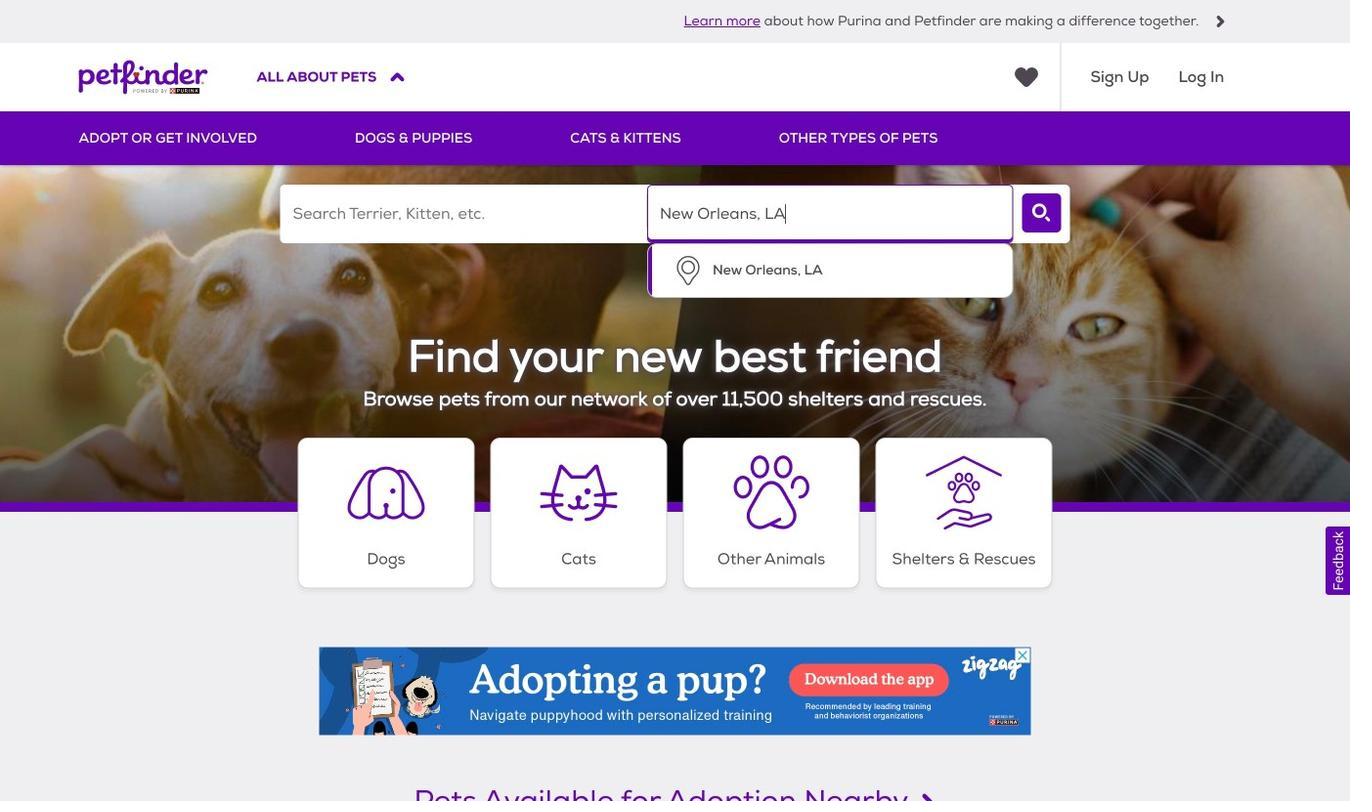 Task type: locate. For each thing, give the bounding box(es) containing it.
advertisement element
[[319, 648, 1031, 736]]

9c2b2 image
[[1215, 16, 1227, 27]]

Enter City, State, or ZIP text field
[[647, 185, 1013, 243]]



Task type: describe. For each thing, give the bounding box(es) containing it.
petfinder logo image
[[79, 43, 208, 111]]

primary element
[[79, 111, 1272, 165]]

Search Terrier, Kitten, etc. text field
[[280, 185, 646, 243]]



Task type: vqa. For each thing, say whether or not it's contained in the screenshot.
the Primary element
yes



